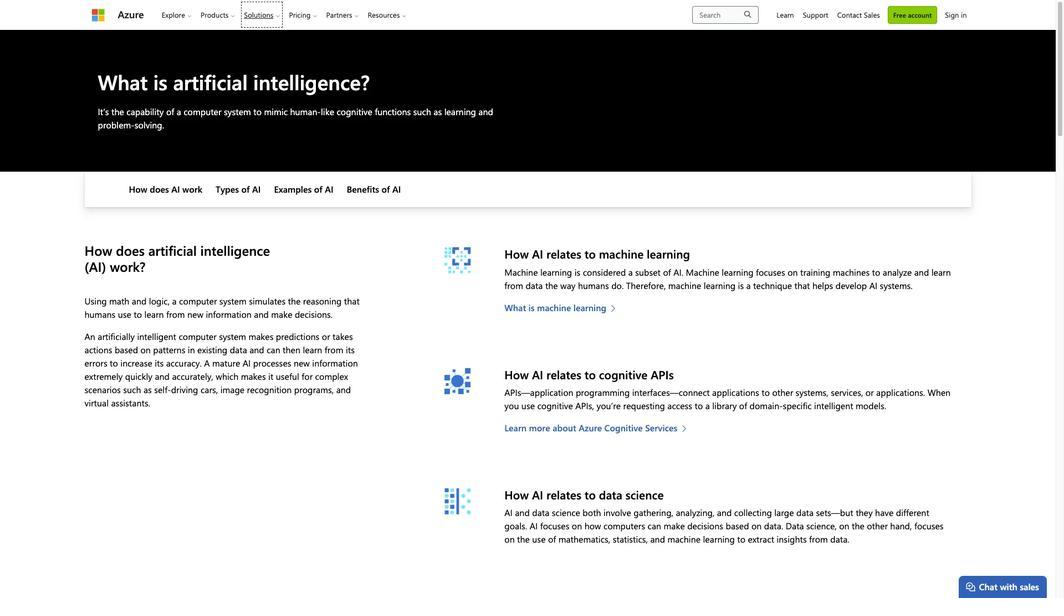 Task type: locate. For each thing, give the bounding box(es) containing it.
goals.
[[504, 520, 527, 532]]

azure
[[118, 8, 144, 21], [579, 422, 602, 434]]

cognitive inside it's the capability of a computer system to mimic human-like cognitive functions such as learning and problem-solving.
[[337, 106, 372, 118]]

0 horizontal spatial can
[[267, 344, 280, 356]]

0 horizontal spatial cognitive
[[337, 106, 372, 118]]

how inside how ai relates to cognitive apis apis—application programming interfaces—connect applications to other systems, services, or applications. when you use cognitive apis, you're requesting access to a library of domain-specific intelligent models.
[[504, 367, 529, 382]]

or up models.
[[866, 387, 874, 398]]

1 vertical spatial relates
[[546, 367, 581, 382]]

0 vertical spatial other
[[772, 387, 793, 398]]

0 vertical spatial learn
[[777, 10, 794, 19]]

0 horizontal spatial intelligent
[[137, 331, 176, 342]]

requesting
[[623, 400, 665, 412]]

0 vertical spatial data.
[[764, 520, 783, 532]]

1 vertical spatial artificial
[[148, 242, 197, 260]]

0 horizontal spatial new
[[187, 309, 203, 320]]

from down the logic,
[[166, 309, 185, 320]]

intelligence
[[200, 242, 270, 260]]

a left subset
[[628, 266, 633, 278]]

can
[[267, 344, 280, 356], [648, 520, 661, 532]]

1 horizontal spatial what
[[504, 302, 526, 313]]

focuses down different
[[914, 520, 944, 532]]

on up the increase
[[140, 344, 151, 356]]

you're
[[597, 400, 621, 412]]

mimic
[[264, 106, 288, 118]]

1 machine from the left
[[504, 266, 538, 278]]

on inside how ai relates to machine learning machine learning is considered a subset of ai. machine learning focuses on training machines to analyze and learn from data the way humans do. therefore, machine learning is a technique that helps develop ai systems.
[[788, 266, 798, 278]]

intelligent up patterns
[[137, 331, 176, 342]]

can down gathering,
[[648, 520, 661, 532]]

0 vertical spatial does
[[150, 184, 169, 195]]

in
[[961, 10, 967, 19], [188, 344, 195, 356]]

1 horizontal spatial humans
[[578, 280, 609, 291]]

a right the logic,
[[172, 295, 177, 307]]

0 vertical spatial what
[[98, 68, 148, 95]]

0 horizontal spatial what
[[98, 68, 148, 95]]

1 vertical spatial system
[[219, 295, 246, 307]]

relates inside how ai relates to data science ai and data science both involve gathering, analyzing, and collecting large data sets—but they have different goals. ai focuses on how computers can make decisions based on data. data science, on the other hand, focuses on the use of mathematics, statistics, and machine learning to extract insights from data.
[[546, 487, 581, 503]]

systems,
[[796, 387, 828, 398]]

1 vertical spatial computer
[[179, 295, 217, 307]]

the left way
[[545, 280, 558, 291]]

such up assistants.
[[123, 384, 141, 396]]

make down "simulates" on the left of page
[[271, 309, 292, 320]]

apis—application
[[504, 387, 573, 398]]

1 vertical spatial its
[[155, 357, 164, 369]]

how inside how ai relates to data science ai and data science both involve gathering, analyzing, and collecting large data sets—but they have different goals. ai focuses on how computers can make decisions based on data. data science, on the other hand, focuses on the use of mathematics, statistics, and machine learning to extract insights from data.
[[504, 487, 529, 503]]

use inside how ai relates to data science ai and data science both involve gathering, analyzing, and collecting large data sets—but they have different goals. ai focuses on how computers can make decisions based on data. data science, on the other hand, focuses on the use of mathematics, statistics, and machine learning to extract insights from data.
[[532, 534, 546, 545]]

does inside how does artificial intelligence (ai) work?
[[116, 242, 145, 260]]

how inside how ai relates to machine learning machine learning is considered a subset of ai. machine learning focuses on training machines to analyze and learn from data the way humans do. therefore, machine learning is a technique that helps develop ai systems.
[[504, 246, 529, 262]]

system up the existing
[[219, 331, 246, 342]]

the down they
[[852, 520, 864, 532]]

2 vertical spatial system
[[219, 331, 246, 342]]

2 horizontal spatial cognitive
[[599, 367, 648, 382]]

pricing button
[[285, 0, 322, 29]]

based inside an artificially intelligent computer system makes predictions or takes actions based on patterns in existing data and can then learn from its errors to increase its accuracy. a mature ai processes new information extremely quickly and accurately, which makes it useful for complex scenarios such as self-driving cars, image recognition programs, and virtual assistants.
[[115, 344, 138, 356]]

can inside an artificially intelligent computer system makes predictions or takes actions based on patterns in existing data and can then learn from its errors to increase its accuracy. a mature ai processes new information extremely quickly and accurately, which makes it useful for complex scenarios such as self-driving cars, image recognition programs, and virtual assistants.
[[267, 344, 280, 356]]

mathematics,
[[558, 534, 610, 545]]

1 horizontal spatial learn
[[303, 344, 322, 356]]

2 machine from the left
[[686, 266, 719, 278]]

machine right ai.
[[686, 266, 719, 278]]

complex
[[315, 371, 348, 382]]

the inside it's the capability of a computer system to mimic human-like cognitive functions such as learning and problem-solving.
[[111, 106, 124, 118]]

focuses up technique on the right top of page
[[756, 266, 785, 278]]

patterns
[[153, 344, 185, 356]]

system for to
[[224, 106, 251, 118]]

1 vertical spatial humans
[[85, 309, 115, 320]]

0 horizontal spatial such
[[123, 384, 141, 396]]

system inside it's the capability of a computer system to mimic human-like cognitive functions such as learning and problem-solving.
[[224, 106, 251, 118]]

of right capability
[[166, 106, 174, 118]]

1 vertical spatial based
[[726, 520, 749, 532]]

1 horizontal spatial learn
[[777, 10, 794, 19]]

1 horizontal spatial cognitive
[[537, 400, 573, 412]]

computer inside an artificially intelligent computer system makes predictions or takes actions based on patterns in existing data and can then learn from its errors to increase its accuracy. a mature ai processes new information extremely quickly and accurately, which makes it useful for complex scenarios such as self-driving cars, image recognition programs, and virtual assistants.
[[179, 331, 217, 342]]

based down 'collecting'
[[726, 520, 749, 532]]

analyzing,
[[676, 507, 715, 519]]

machine down way
[[537, 302, 571, 313]]

subset
[[635, 266, 661, 278]]

that inside using math and logic, a computer system simulates the reasoning that humans use to learn from new information and make decisions.
[[344, 295, 360, 307]]

0 vertical spatial intelligent
[[137, 331, 176, 342]]

from down "science,"
[[809, 534, 828, 545]]

information up the existing
[[206, 309, 252, 320]]

data up mature
[[230, 344, 247, 356]]

that right reasoning
[[344, 295, 360, 307]]

how inside how does artificial intelligence (ai) work?
[[85, 242, 112, 260]]

use down math
[[118, 309, 131, 320]]

1 relates from the top
[[546, 246, 581, 262]]

to inside using math and logic, a computer system simulates the reasoning that humans use to learn from new information and make decisions.
[[134, 309, 142, 320]]

computer up the existing
[[179, 331, 217, 342]]

new
[[187, 309, 203, 320], [294, 357, 310, 369]]

Search azure.com text field
[[692, 6, 759, 24]]

2 horizontal spatial focuses
[[914, 520, 944, 532]]

explore
[[162, 10, 185, 19]]

1 vertical spatial learn
[[144, 309, 164, 320]]

use
[[118, 309, 131, 320], [521, 400, 535, 412], [532, 534, 546, 545]]

extract
[[748, 534, 774, 545]]

computer inside using math and logic, a computer system simulates the reasoning that humans use to learn from new information and make decisions.
[[179, 295, 217, 307]]

from
[[504, 280, 523, 291], [166, 309, 185, 320], [325, 344, 343, 356], [809, 534, 828, 545]]

based up the increase
[[115, 344, 138, 356]]

azure left explore
[[118, 8, 144, 21]]

scenarios
[[85, 384, 121, 396]]

0 horizontal spatial data.
[[764, 520, 783, 532]]

1 horizontal spatial focuses
[[756, 266, 785, 278]]

learn right analyze
[[931, 266, 951, 278]]

cognitive right like
[[337, 106, 372, 118]]

in inside 'sign in' link
[[961, 10, 967, 19]]

to up artificially
[[134, 309, 142, 320]]

how does ai work
[[129, 184, 202, 195]]

other inside how ai relates to data science ai and data science both involve gathering, analyzing, and collecting large data sets—but they have different goals. ai focuses on how computers can make decisions based on data. data science, on the other hand, focuses on the use of mathematics, statistics, and machine learning to extract insights from data.
[[867, 520, 888, 532]]

0 horizontal spatial information
[[206, 309, 252, 320]]

1 horizontal spatial science
[[626, 487, 664, 503]]

as right functions
[[434, 106, 442, 118]]

0 vertical spatial use
[[118, 309, 131, 320]]

1 horizontal spatial or
[[866, 387, 874, 398]]

which
[[216, 371, 238, 382]]

1 vertical spatial use
[[521, 400, 535, 412]]

1 vertical spatial makes
[[241, 371, 266, 382]]

new up the existing
[[187, 309, 203, 320]]

science,
[[806, 520, 837, 532]]

0 horizontal spatial other
[[772, 387, 793, 398]]

1 horizontal spatial can
[[648, 520, 661, 532]]

0 vertical spatial cognitive
[[337, 106, 372, 118]]

cognitive
[[337, 106, 372, 118], [599, 367, 648, 382], [537, 400, 573, 412]]

chat with sales button
[[959, 576, 1047, 599]]

system for simulates
[[219, 295, 246, 307]]

0 horizontal spatial humans
[[85, 309, 115, 320]]

makes left it at the left of the page
[[241, 371, 266, 382]]

of right examples
[[314, 184, 322, 195]]

of left ai.
[[663, 266, 671, 278]]

0 vertical spatial such
[[413, 106, 431, 118]]

1 horizontal spatial azure
[[579, 422, 602, 434]]

2 vertical spatial cognitive
[[537, 400, 573, 412]]

1 horizontal spatial new
[[294, 357, 310, 369]]

sales
[[864, 10, 880, 19]]

that
[[794, 280, 810, 291], [344, 295, 360, 307]]

1 horizontal spatial that
[[794, 280, 810, 291]]

relates up mathematics, at the bottom right of the page
[[546, 487, 581, 503]]

2 relates from the top
[[546, 367, 581, 382]]

solutions
[[244, 10, 273, 19]]

decisions
[[687, 520, 723, 532]]

0 vertical spatial humans
[[578, 280, 609, 291]]

0 vertical spatial based
[[115, 344, 138, 356]]

examples of ai
[[274, 184, 333, 195]]

0 vertical spatial azure
[[118, 8, 144, 21]]

a
[[204, 357, 210, 369]]

computer inside it's the capability of a computer system to mimic human-like cognitive functions such as learning and problem-solving.
[[184, 106, 221, 118]]

cars,
[[201, 384, 218, 396]]

0 horizontal spatial learn
[[144, 309, 164, 320]]

1 vertical spatial azure
[[579, 422, 602, 434]]

science left both at the bottom right
[[552, 507, 580, 519]]

products
[[201, 10, 229, 19]]

learn down predictions
[[303, 344, 322, 356]]

as left 'self-'
[[143, 384, 152, 396]]

the up decisions.
[[288, 295, 301, 307]]

on down sets—but
[[839, 520, 849, 532]]

on left training
[[788, 266, 798, 278]]

such right functions
[[413, 106, 431, 118]]

0 horizontal spatial that
[[344, 295, 360, 307]]

make down gathering,
[[664, 520, 685, 532]]

0 vertical spatial learn
[[931, 266, 951, 278]]

learn left support link
[[777, 10, 794, 19]]

learn inside how ai relates to machine learning machine learning is considered a subset of ai. machine learning focuses on training machines to analyze and learn from data the way humans do. therefore, machine learning is a technique that helps develop ai systems.
[[931, 266, 951, 278]]

1 horizontal spatial information
[[312, 357, 358, 369]]

learn down the you
[[504, 422, 527, 434]]

artificial inside how does artificial intelligence (ai) work?
[[148, 242, 197, 260]]

to up domain-
[[762, 387, 770, 398]]

1 vertical spatial such
[[123, 384, 141, 396]]

learn
[[931, 266, 951, 278], [144, 309, 164, 320], [303, 344, 322, 356]]

machine down decisions
[[668, 534, 701, 545]]

extremely
[[85, 371, 123, 382]]

insights
[[777, 534, 807, 545]]

make
[[271, 309, 292, 320], [664, 520, 685, 532]]

such inside it's the capability of a computer system to mimic human-like cognitive functions such as learning and problem-solving.
[[413, 106, 431, 118]]

3 relates from the top
[[546, 487, 581, 503]]

0 vertical spatial make
[[271, 309, 292, 320]]

a left technique on the right top of page
[[746, 280, 751, 291]]

relates inside how ai relates to machine learning machine learning is considered a subset of ai. machine learning focuses on training machines to analyze and learn from data the way humans do. therefore, machine learning is a technique that helps develop ai systems.
[[546, 246, 581, 262]]

or inside how ai relates to cognitive apis apis—application programming interfaces—connect applications to other systems, services, or applications. when you use cognitive apis, you're requesting access to a library of domain-specific intelligent models.
[[866, 387, 874, 398]]

learn inside using math and logic, a computer system simulates the reasoning that humans use to learn from new information and make decisions.
[[144, 309, 164, 320]]

humans inside how ai relates to machine learning machine learning is considered a subset of ai. machine learning focuses on training machines to analyze and learn from data the way humans do. therefore, machine learning is a technique that helps develop ai systems.
[[578, 280, 609, 291]]

1 vertical spatial new
[[294, 357, 310, 369]]

that inside how ai relates to machine learning machine learning is considered a subset of ai. machine learning focuses on training machines to analyze and learn from data the way humans do. therefore, machine learning is a technique that helps develop ai systems.
[[794, 280, 810, 291]]

of right benefits
[[382, 184, 390, 195]]

1 horizontal spatial make
[[664, 520, 685, 532]]

0 vertical spatial or
[[322, 331, 330, 342]]

2 vertical spatial computer
[[179, 331, 217, 342]]

1 vertical spatial information
[[312, 357, 358, 369]]

machine up what is machine learning
[[504, 266, 538, 278]]

technique
[[753, 280, 792, 291]]

large
[[774, 507, 794, 519]]

the up problem-
[[111, 106, 124, 118]]

0 horizontal spatial based
[[115, 344, 138, 356]]

0 horizontal spatial or
[[322, 331, 330, 342]]

1 vertical spatial other
[[867, 520, 888, 532]]

learn down the logic,
[[144, 309, 164, 320]]

make inside how ai relates to data science ai and data science both involve gathering, analyzing, and collecting large data sets—but they have different goals. ai focuses on how computers can make decisions based on data. data science, on the other hand, focuses on the use of mathematics, statistics, and machine learning to extract insights from data.
[[664, 520, 685, 532]]

other up specific
[[772, 387, 793, 398]]

1 horizontal spatial such
[[413, 106, 431, 118]]

1 horizontal spatial in
[[961, 10, 967, 19]]

of
[[166, 106, 174, 118], [241, 184, 250, 195], [314, 184, 322, 195], [382, 184, 390, 195], [663, 266, 671, 278], [739, 400, 747, 412], [548, 534, 556, 545]]

reasoning
[[303, 295, 342, 307]]

azure down apis,
[[579, 422, 602, 434]]

of down applications
[[739, 400, 747, 412]]

does left "work"
[[150, 184, 169, 195]]

1 vertical spatial data.
[[830, 534, 850, 545]]

how does artificial intelligence (ai) work?
[[85, 242, 270, 276]]

can up processes
[[267, 344, 280, 356]]

information inside using math and logic, a computer system simulates the reasoning that humans use to learn from new information and make decisions.
[[206, 309, 252, 320]]

relates inside how ai relates to cognitive apis apis—application programming interfaces—connect applications to other systems, services, or applications. when you use cognitive apis, you're requesting access to a library of domain-specific intelligent models.
[[546, 367, 581, 382]]

apis,
[[575, 400, 594, 412]]

how
[[585, 520, 601, 532]]

intelligent inside how ai relates to cognitive apis apis—application programming interfaces—connect applications to other systems, services, or applications. when you use cognitive apis, you're requesting access to a library of domain-specific intelligent models.
[[814, 400, 853, 412]]

gathering,
[[634, 507, 673, 519]]

as inside an artificially intelligent computer system makes predictions or takes actions based on patterns in existing data and can then learn from its errors to increase its accuracy. a mature ai processes new information extremely quickly and accurately, which makes it useful for complex scenarios such as self-driving cars, image recognition programs, and virtual assistants.
[[143, 384, 152, 396]]

use left mathematics, at the bottom right of the page
[[532, 534, 546, 545]]

does for ai
[[150, 184, 169, 195]]

1 vertical spatial does
[[116, 242, 145, 260]]

information up complex on the left of the page
[[312, 357, 358, 369]]

focuses up mathematics, at the bottom right of the page
[[540, 520, 569, 532]]

1 vertical spatial intelligent
[[814, 400, 853, 412]]

0 horizontal spatial make
[[271, 309, 292, 320]]

0 vertical spatial artificial
[[173, 68, 248, 95]]

intelligent down services,
[[814, 400, 853, 412]]

about
[[553, 422, 576, 434]]

to up "programming"
[[585, 367, 596, 382]]

of inside how ai relates to data science ai and data science both involve gathering, analyzing, and collecting large data sets—but they have different goals. ai focuses on how computers can make decisions based on data. data science, on the other hand, focuses on the use of mathematics, statistics, and machine learning to extract insights from data.
[[548, 534, 556, 545]]

0 horizontal spatial science
[[552, 507, 580, 519]]

machine inside the what is machine learning link
[[537, 302, 571, 313]]

in right sign
[[961, 10, 967, 19]]

in up accuracy.
[[188, 344, 195, 356]]

of left mathematics, at the bottom right of the page
[[548, 534, 556, 545]]

1 vertical spatial what
[[504, 302, 526, 313]]

computer for of
[[184, 106, 221, 118]]

1 horizontal spatial intelligent
[[814, 400, 853, 412]]

learn inside learn more about azure cognitive services link
[[504, 422, 527, 434]]

0 horizontal spatial machine
[[504, 266, 538, 278]]

relates for data
[[546, 487, 581, 503]]

a left library
[[705, 400, 710, 412]]

system down what is artificial intelligence?
[[224, 106, 251, 118]]

other down have
[[867, 520, 888, 532]]

data inside how ai relates to machine learning machine learning is considered a subset of ai. machine learning focuses on training machines to analyze and learn from data the way humans do. therefore, machine learning is a technique that helps develop ai systems.
[[526, 280, 543, 291]]

how for how ai relates to cognitive apis apis—application programming interfaces—connect applications to other systems, services, or applications. when you use cognitive apis, you're requesting access to a library of domain-specific intelligent models.
[[504, 367, 529, 382]]

computer down what is artificial intelligence?
[[184, 106, 221, 118]]

a right capability
[[177, 106, 181, 118]]

data. down "science,"
[[830, 534, 850, 545]]

2 horizontal spatial learn
[[931, 266, 951, 278]]

such
[[413, 106, 431, 118], [123, 384, 141, 396]]

resources
[[368, 10, 400, 19]]

0 vertical spatial as
[[434, 106, 442, 118]]

how for how ai relates to machine learning machine learning is considered a subset of ai. machine learning focuses on training machines to analyze and learn from data the way humans do. therefore, machine learning is a technique that helps develop ai systems.
[[504, 246, 529, 262]]

involve
[[604, 507, 631, 519]]

0 vertical spatial that
[[794, 280, 810, 291]]

system inside using math and logic, a computer system simulates the reasoning that humans use to learn from new information and make decisions.
[[219, 295, 246, 307]]

to right "access"
[[695, 400, 703, 412]]

computer right the logic,
[[179, 295, 217, 307]]

new up for
[[294, 357, 310, 369]]

1 horizontal spatial as
[[434, 106, 442, 118]]

0 vertical spatial can
[[267, 344, 280, 356]]

predictions
[[276, 331, 319, 342]]

capability
[[126, 106, 164, 118]]

to up extremely
[[110, 357, 118, 369]]

what for what is machine learning
[[504, 302, 526, 313]]

or left takes on the bottom of page
[[322, 331, 330, 342]]

cognitive up "programming"
[[599, 367, 648, 382]]

1 horizontal spatial machine
[[686, 266, 719, 278]]

machine
[[599, 246, 644, 262], [668, 280, 701, 291], [537, 302, 571, 313], [668, 534, 701, 545]]

computers
[[604, 520, 645, 532]]

its down patterns
[[155, 357, 164, 369]]

accuracy.
[[166, 357, 202, 369]]

that down training
[[794, 280, 810, 291]]

data. down large
[[764, 520, 783, 532]]

makes up processes
[[249, 331, 273, 342]]

0 vertical spatial its
[[346, 344, 355, 356]]

1 vertical spatial make
[[664, 520, 685, 532]]

on inside an artificially intelligent computer system makes predictions or takes actions based on patterns in existing data and can then learn from its errors to increase its accuracy. a mature ai processes new information extremely quickly and accurately, which makes it useful for complex scenarios such as self-driving cars, image recognition programs, and virtual assistants.
[[140, 344, 151, 356]]

0 horizontal spatial does
[[116, 242, 145, 260]]

1 vertical spatial can
[[648, 520, 661, 532]]

0 vertical spatial in
[[961, 10, 967, 19]]

it
[[268, 371, 273, 382]]

actions
[[85, 344, 112, 356]]

focuses
[[756, 266, 785, 278], [540, 520, 569, 532], [914, 520, 944, 532]]

free
[[893, 10, 906, 19]]

2 vertical spatial use
[[532, 534, 546, 545]]

new inside using math and logic, a computer system simulates the reasoning that humans use to learn from new information and make decisions.
[[187, 309, 203, 320]]

0 horizontal spatial in
[[188, 344, 195, 356]]

intelligent inside an artificially intelligent computer system makes predictions or takes actions based on patterns in existing data and can then learn from its errors to increase its accuracy. a mature ai processes new information extremely quickly and accurately, which makes it useful for complex scenarios such as self-driving cars, image recognition programs, and virtual assistants.
[[137, 331, 176, 342]]

does right (ai)
[[116, 242, 145, 260]]

sales
[[1020, 581, 1039, 593]]

as inside it's the capability of a computer system to mimic human-like cognitive functions such as learning and problem-solving.
[[434, 106, 442, 118]]

can inside how ai relates to data science ai and data science both involve gathering, analyzing, and collecting large data sets—but they have different goals. ai focuses on how computers can make decisions based on data. data science, on the other hand, focuses on the use of mathematics, statistics, and machine learning to extract insights from data.
[[648, 520, 661, 532]]

0 vertical spatial system
[[224, 106, 251, 118]]

models.
[[856, 400, 886, 412]]

machine inside how ai relates to data science ai and data science both involve gathering, analyzing, and collecting large data sets—but they have different goals. ai focuses on how computers can make decisions based on data. data science, on the other hand, focuses on the use of mathematics, statistics, and machine learning to extract insights from data.
[[668, 534, 701, 545]]

what is machine learning
[[504, 302, 606, 313]]

when
[[928, 387, 951, 398]]

ai
[[171, 184, 180, 195], [252, 184, 261, 195], [325, 184, 333, 195], [392, 184, 401, 195], [532, 246, 543, 262], [869, 280, 877, 291], [243, 357, 251, 369], [532, 367, 543, 382], [532, 487, 543, 503], [504, 507, 513, 519], [530, 520, 538, 532]]

on down 'collecting'
[[752, 520, 762, 532]]

machine
[[504, 266, 538, 278], [686, 266, 719, 278]]

humans down using
[[85, 309, 115, 320]]

relates up 'apis—application'
[[546, 367, 581, 382]]

how for how ai relates to data science ai and data science both involve gathering, analyzing, and collecting large data sets—but they have different goals. ai focuses on how computers can make decisions based on data. data science, on the other hand, focuses on the use of mathematics, statistics, and machine learning to extract insights from data.
[[504, 487, 529, 503]]

0 vertical spatial computer
[[184, 106, 221, 118]]

1 horizontal spatial based
[[726, 520, 749, 532]]

0 vertical spatial new
[[187, 309, 203, 320]]

specific
[[783, 400, 812, 412]]

to left mimic
[[253, 106, 262, 118]]

its down takes on the bottom of page
[[346, 344, 355, 356]]

humans down considered
[[578, 280, 609, 291]]

2 vertical spatial relates
[[546, 487, 581, 503]]

how
[[129, 184, 147, 195], [85, 242, 112, 260], [504, 246, 529, 262], [504, 367, 529, 382], [504, 487, 529, 503]]

relates up way
[[546, 246, 581, 262]]

0 horizontal spatial azure
[[118, 8, 144, 21]]

contact sales link
[[833, 0, 884, 29]]

0 horizontal spatial its
[[155, 357, 164, 369]]

system left "simulates" on the left of page
[[219, 295, 246, 307]]

from down takes on the bottom of page
[[325, 344, 343, 356]]

1 vertical spatial cognitive
[[599, 367, 648, 382]]

free account link
[[888, 6, 937, 24]]

from up what is machine learning
[[504, 280, 523, 291]]

science
[[626, 487, 664, 503], [552, 507, 580, 519]]



Task type: vqa. For each thing, say whether or not it's contained in the screenshot.
the middle "the"
no



Task type: describe. For each thing, give the bounding box(es) containing it.
virtual
[[85, 397, 109, 409]]

from inside using math and logic, a computer system simulates the reasoning that humans use to learn from new information and make decisions.
[[166, 309, 185, 320]]

types
[[216, 184, 239, 195]]

learning inside it's the capability of a computer system to mimic human-like cognitive functions such as learning and problem-solving.
[[444, 106, 476, 118]]

how ai relates to cognitive apis apis—application programming interfaces—connect applications to other systems, services, or applications. when you use cognitive apis, you're requesting access to a library of domain-specific intelligent models.
[[504, 367, 951, 412]]

they
[[856, 507, 873, 519]]

sign
[[945, 10, 959, 19]]

of right types
[[241, 184, 250, 195]]

analyze
[[883, 266, 912, 278]]

computer for logic,
[[179, 295, 217, 307]]

1 horizontal spatial data.
[[830, 534, 850, 545]]

simulates
[[249, 295, 286, 307]]

learn more about azure cognitive services
[[504, 422, 678, 434]]

humans inside using math and logic, a computer system simulates the reasoning that humans use to learn from new information and make decisions.
[[85, 309, 115, 320]]

how ai relates to machine learning machine learning is considered a subset of ai. machine learning focuses on training machines to analyze and learn from data the way humans do. therefore, machine learning is a technique that helps develop ai systems.
[[504, 246, 951, 291]]

both
[[583, 507, 601, 519]]

of inside it's the capability of a computer system to mimic human-like cognitive functions such as learning and problem-solving.
[[166, 106, 174, 118]]

support
[[803, 10, 828, 19]]

a inside how ai relates to cognitive apis apis—application programming interfaces—connect applications to other systems, services, or applications. when you use cognitive apis, you're requesting access to a library of domain-specific intelligent models.
[[705, 400, 710, 412]]

1 horizontal spatial its
[[346, 344, 355, 356]]

or inside an artificially intelligent computer system makes predictions or takes actions based on patterns in existing data and can then learn from its errors to increase its accuracy. a mature ai processes new information extremely quickly and accurately, which makes it useful for complex scenarios such as self-driving cars, image recognition programs, and virtual assistants.
[[322, 331, 330, 342]]

learn for learn more about azure cognitive services
[[504, 422, 527, 434]]

azure link
[[118, 7, 144, 22]]

different
[[896, 507, 929, 519]]

statistics,
[[613, 534, 648, 545]]

learn for learn
[[777, 10, 794, 19]]

make inside using math and logic, a computer system simulates the reasoning that humans use to learn from new information and make decisions.
[[271, 309, 292, 320]]

benefits of ai
[[347, 184, 401, 195]]

work?
[[110, 258, 146, 276]]

how ai relates to data science ai and data science both involve gathering, analyzing, and collecting large data sets—but they have different goals. ai focuses on how computers can make decisions based on data. data science, on the other hand, focuses on the use of mathematics, statistics, and machine learning to extract insights from data.
[[504, 487, 944, 545]]

and inside how ai relates to machine learning machine learning is considered a subset of ai. machine learning focuses on training machines to analyze and learn from data the way humans do. therefore, machine learning is a technique that helps develop ai systems.
[[914, 266, 929, 278]]

work
[[182, 184, 202, 195]]

based inside how ai relates to data science ai and data science both involve gathering, analyzing, and collecting large data sets—but they have different goals. ai focuses on how computers can make decisions based on data. data science, on the other hand, focuses on the use of mathematics, statistics, and machine learning to extract insights from data.
[[726, 520, 749, 532]]

the down goals.
[[517, 534, 530, 545]]

the inside how ai relates to machine learning machine learning is considered a subset of ai. machine learning focuses on training machines to analyze and learn from data the way humans do. therefore, machine learning is a technique that helps develop ai systems.
[[545, 280, 558, 291]]

support link
[[798, 0, 833, 29]]

do.
[[611, 280, 624, 291]]

from inside how ai relates to data science ai and data science both involve gathering, analyzing, and collecting large data sets—but they have different goals. ai focuses on how computers can make decisions based on data. data science, on the other hand, focuses on the use of mathematics, statistics, and machine learning to extract insights from data.
[[809, 534, 828, 545]]

primary element
[[85, 0, 418, 29]]

driving
[[171, 384, 198, 396]]

more
[[529, 422, 550, 434]]

relates for machine
[[546, 246, 581, 262]]

for
[[302, 371, 313, 382]]

other inside how ai relates to cognitive apis apis—application programming interfaces—connect applications to other systems, services, or applications. when you use cognitive apis, you're requesting access to a library of domain-specific intelligent models.
[[772, 387, 793, 398]]

0 vertical spatial makes
[[249, 331, 273, 342]]

data left both at the bottom right
[[532, 507, 549, 519]]

artificial for is
[[173, 68, 248, 95]]

self-
[[154, 384, 171, 396]]

to left extract
[[737, 534, 745, 545]]

on up mathematics, at the bottom right of the page
[[572, 520, 582, 532]]

system inside an artificially intelligent computer system makes predictions or takes actions based on patterns in existing data and can then learn from its errors to increase its accuracy. a mature ai processes new information extremely quickly and accurately, which makes it useful for complex scenarios such as self-driving cars, image recognition programs, and virtual assistants.
[[219, 331, 246, 342]]

data up data
[[796, 507, 814, 519]]

benefits of ai link
[[347, 184, 401, 195]]

types of ai link
[[216, 184, 261, 195]]

to up both at the bottom right
[[585, 487, 596, 503]]

with
[[1000, 581, 1017, 593]]

contact
[[837, 10, 862, 19]]

relates for cognitive
[[546, 367, 581, 382]]

data inside an artificially intelligent computer system makes predictions or takes actions based on patterns in existing data and can then learn from its errors to increase its accuracy. a mature ai processes new information extremely quickly and accurately, which makes it useful for complex scenarios such as self-driving cars, image recognition programs, and virtual assistants.
[[230, 344, 247, 356]]

data up 'involve'
[[599, 487, 622, 503]]

collecting
[[734, 507, 772, 519]]

an artificially intelligent computer system makes predictions or takes actions based on patterns in existing data and can then learn from its errors to increase its accuracy. a mature ai processes new information extremely quickly and accurately, which makes it useful for complex scenarios such as self-driving cars, image recognition programs, and virtual assistants.
[[85, 331, 358, 409]]

0 vertical spatial science
[[626, 487, 664, 503]]

account
[[908, 10, 932, 19]]

processes
[[253, 357, 291, 369]]

logic,
[[149, 295, 170, 307]]

how for how does artificial intelligence (ai) work?
[[85, 242, 112, 260]]

from inside how ai relates to machine learning machine learning is considered a subset of ai. machine learning focuses on training machines to analyze and learn from data the way humans do. therefore, machine learning is a technique that helps develop ai systems.
[[504, 280, 523, 291]]

from inside an artificially intelligent computer system makes predictions or takes actions based on patterns in existing data and can then learn from its errors to increase its accuracy. a mature ai processes new information extremely quickly and accurately, which makes it useful for complex scenarios such as self-driving cars, image recognition programs, and virtual assistants.
[[325, 344, 343, 356]]

ai inside an artificially intelligent computer system makes predictions or takes actions based on patterns in existing data and can then learn from its errors to increase its accuracy. a mature ai processes new information extremely quickly and accurately, which makes it useful for complex scenarios such as self-driving cars, image recognition programs, and virtual assistants.
[[243, 357, 251, 369]]

of inside how ai relates to machine learning machine learning is considered a subset of ai. machine learning focuses on training machines to analyze and learn from data the way humans do. therefore, machine learning is a technique that helps develop ai systems.
[[663, 266, 671, 278]]

useful
[[276, 371, 299, 382]]

services
[[645, 422, 678, 434]]

learn inside an artificially intelligent computer system makes predictions or takes actions based on patterns in existing data and can then learn from its errors to increase its accuracy. a mature ai processes new information extremely quickly and accurately, which makes it useful for complex scenarios such as self-driving cars, image recognition programs, and virtual assistants.
[[303, 344, 322, 356]]

does for artificial
[[116, 242, 145, 260]]

the inside using math and logic, a computer system simulates the reasoning that humans use to learn from new information and make decisions.
[[288, 295, 301, 307]]

information inside an artificially intelligent computer system makes predictions or takes actions based on patterns in existing data and can then learn from its errors to increase its accuracy. a mature ai processes new information extremely quickly and accurately, which makes it useful for complex scenarios such as self-driving cars, image recognition programs, and virtual assistants.
[[312, 357, 358, 369]]

existing
[[197, 344, 227, 356]]

data
[[786, 520, 804, 532]]

solving.
[[134, 119, 164, 131]]

a inside it's the capability of a computer system to mimic human-like cognitive functions such as learning and problem-solving.
[[177, 106, 181, 118]]

to up considered
[[585, 246, 596, 262]]

assistants.
[[111, 397, 150, 409]]

Global search field
[[692, 6, 759, 24]]

benefits
[[347, 184, 379, 195]]

ai.
[[673, 266, 683, 278]]

like
[[321, 106, 334, 118]]

contact sales
[[837, 10, 880, 19]]

focuses inside how ai relates to machine learning machine learning is considered a subset of ai. machine learning focuses on training machines to analyze and learn from data the way humans do. therefore, machine learning is a technique that helps develop ai systems.
[[756, 266, 785, 278]]

increase
[[120, 357, 152, 369]]

chat
[[979, 581, 998, 593]]

free account
[[893, 10, 932, 19]]

training
[[800, 266, 830, 278]]

learn more about azure cognitive services link
[[504, 422, 693, 435]]

therefore,
[[626, 280, 666, 291]]

develop
[[836, 280, 867, 291]]

interfaces—connect
[[632, 387, 710, 398]]

examples
[[274, 184, 312, 195]]

have
[[875, 507, 894, 519]]

library
[[712, 400, 737, 412]]

artificial for does
[[148, 242, 197, 260]]

access
[[667, 400, 692, 412]]

use inside how ai relates to cognitive apis apis—application programming interfaces—connect applications to other systems, services, or applications. when you use cognitive apis, you're requesting access to a library of domain-specific intelligent models.
[[521, 400, 535, 412]]

resources button
[[363, 0, 411, 29]]

sets—but
[[816, 507, 853, 519]]

how does ai work link
[[129, 184, 202, 195]]

a inside using math and logic, a computer system simulates the reasoning that humans use to learn from new information and make decisions.
[[172, 295, 177, 307]]

machine down ai.
[[668, 280, 701, 291]]

how for how does ai work
[[129, 184, 147, 195]]

an
[[85, 331, 95, 342]]

applications
[[712, 387, 759, 398]]

on down goals.
[[504, 534, 515, 545]]

programs,
[[294, 384, 334, 396]]

what for what is artificial intelligence?
[[98, 68, 148, 95]]

it's the capability of a computer system to mimic human-like cognitive functions such as learning and problem-solving.
[[98, 106, 493, 131]]

types of ai
[[216, 184, 261, 195]]

image
[[220, 384, 245, 396]]

machines
[[833, 266, 870, 278]]

of inside how ai relates to cognitive apis apis—application programming interfaces—connect applications to other systems, services, or applications. when you use cognitive apis, you're requesting access to a library of domain-specific intelligent models.
[[739, 400, 747, 412]]

new inside an artificially intelligent computer system makes predictions or takes actions based on patterns in existing data and can then learn from its errors to increase its accuracy. a mature ai processes new information extremely quickly and accurately, which makes it useful for complex scenarios such as self-driving cars, image recognition programs, and virtual assistants.
[[294, 357, 310, 369]]

azure inside primary element
[[118, 8, 144, 21]]

chat with sales
[[979, 581, 1039, 593]]

0 horizontal spatial focuses
[[540, 520, 569, 532]]

functions
[[375, 106, 411, 118]]

to left analyze
[[872, 266, 880, 278]]

you
[[504, 400, 519, 412]]

in inside an artificially intelligent computer system makes predictions or takes actions based on patterns in existing data and can then learn from its errors to increase its accuracy. a mature ai processes new information extremely quickly and accurately, which makes it useful for complex scenarios such as self-driving cars, image recognition programs, and virtual assistants.
[[188, 344, 195, 356]]

use inside using math and logic, a computer system simulates the reasoning that humans use to learn from new information and make decisions.
[[118, 309, 131, 320]]

1 vertical spatial science
[[552, 507, 580, 519]]

such inside an artificially intelligent computer system makes predictions or takes actions based on patterns in existing data and can then learn from its errors to increase its accuracy. a mature ai processes new information extremely quickly and accurately, which makes it useful for complex scenarios such as self-driving cars, image recognition programs, and virtual assistants.
[[123, 384, 141, 396]]

apis
[[651, 367, 674, 382]]

learning inside how ai relates to data science ai and data science both involve gathering, analyzing, and collecting large data sets—but they have different goals. ai focuses on how computers can make decisions based on data. data science, on the other hand, focuses on the use of mathematics, statistics, and machine learning to extract insights from data.
[[703, 534, 735, 545]]

errors
[[85, 357, 107, 369]]

to inside an artificially intelligent computer system makes predictions or takes actions based on patterns in existing data and can then learn from its errors to increase its accuracy. a mature ai processes new information extremely quickly and accurately, which makes it useful for complex scenarios such as self-driving cars, image recognition programs, and virtual assistants.
[[110, 357, 118, 369]]

way
[[560, 280, 576, 291]]

machine up considered
[[599, 246, 644, 262]]

cognitive
[[604, 422, 643, 434]]

ai inside how ai relates to cognitive apis apis—application programming interfaces—connect applications to other systems, services, or applications. when you use cognitive apis, you're requesting access to a library of domain-specific intelligent models.
[[532, 367, 543, 382]]

considered
[[583, 266, 626, 278]]

solutions button
[[240, 0, 285, 29]]

hand,
[[890, 520, 912, 532]]

decisions.
[[295, 309, 333, 320]]

partners button
[[322, 0, 363, 29]]

accurately,
[[172, 371, 213, 382]]

and inside it's the capability of a computer system to mimic human-like cognitive functions such as learning and problem-solving.
[[478, 106, 493, 118]]

(ai)
[[85, 258, 106, 276]]

to inside it's the capability of a computer system to mimic human-like cognitive functions such as learning and problem-solving.
[[253, 106, 262, 118]]

products button
[[196, 0, 240, 29]]



